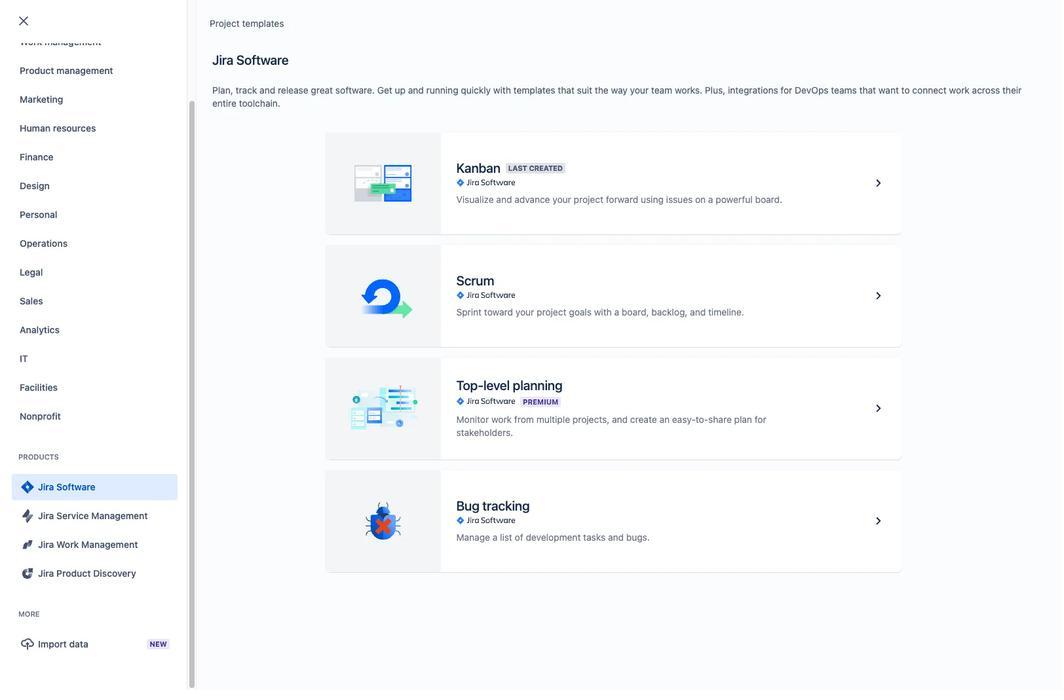Task type: vqa. For each thing, say whether or not it's contained in the screenshot.
with in Plan, track and release great software. Get up and running quickly with templates that suit the way your team works. Plus, integrations for DevOps teams that want to connect work across their entire toolchain.
yes



Task type: locate. For each thing, give the bounding box(es) containing it.
1 vertical spatial work
[[491, 414, 512, 425]]

2 vertical spatial a
[[493, 532, 498, 543]]

personal button
[[12, 202, 178, 228]]

1 horizontal spatial with
[[594, 307, 612, 318]]

templates left 'suit'
[[513, 85, 555, 96]]

1 vertical spatial project
[[537, 307, 566, 318]]

top-
[[456, 378, 483, 393]]

operations
[[20, 238, 68, 249]]

your right way
[[630, 85, 649, 96]]

1 vertical spatial a
[[614, 307, 619, 318]]

None text field
[[28, 93, 156, 111]]

jira service management button
[[12, 503, 178, 529]]

plan, track and release great software. get up and running quickly with templates that suit the way your team works. plus, integrations for devops teams that want to connect work across their entire toolchain.
[[212, 85, 1022, 109]]

1 horizontal spatial jira software
[[212, 52, 289, 67]]

software inside button
[[56, 482, 95, 493]]

0 horizontal spatial with
[[493, 85, 511, 96]]

1 horizontal spatial a
[[614, 307, 619, 318]]

up
[[395, 85, 406, 96]]

service management button
[[12, 0, 178, 26]]

1 vertical spatial templates
[[513, 85, 555, 96]]

analytics button
[[12, 317, 178, 343]]

work up jira product discovery
[[56, 539, 79, 550]]

1 horizontal spatial templates
[[513, 85, 555, 96]]

legal
[[20, 267, 43, 278]]

plus,
[[705, 85, 725, 96]]

plan
[[734, 414, 752, 425]]

premium
[[523, 398, 558, 406]]

1 horizontal spatial your
[[553, 194, 571, 205]]

0 vertical spatial work
[[20, 36, 42, 47]]

2 that from the left
[[859, 85, 876, 96]]

1 horizontal spatial that
[[859, 85, 876, 96]]

management up discovery on the left
[[81, 539, 138, 550]]

management down the jira software button
[[91, 510, 148, 522]]

tracking
[[482, 499, 530, 514]]

software up track
[[236, 52, 289, 67]]

0 horizontal spatial a
[[493, 532, 498, 543]]

0 vertical spatial management
[[91, 510, 148, 522]]

1 vertical spatial management
[[45, 36, 101, 47]]

to-
[[696, 414, 708, 425]]

project
[[574, 194, 603, 205], [537, 307, 566, 318]]

jira product discovery button
[[12, 561, 178, 587]]

0 horizontal spatial templates
[[242, 18, 284, 29]]

works.
[[675, 85, 702, 96]]

your right advance
[[553, 194, 571, 205]]

toolchain.
[[239, 98, 280, 109]]

0 vertical spatial work
[[949, 85, 970, 96]]

0 vertical spatial with
[[493, 85, 511, 96]]

work inside plan, track and release great software. get up and running quickly with templates that suit the way your team works. plus, integrations for devops teams that want to connect work across their entire toolchain.
[[949, 85, 970, 96]]

0 vertical spatial for
[[781, 85, 792, 96]]

all
[[190, 96, 201, 107]]

with
[[493, 85, 511, 96], [594, 307, 612, 318]]

a
[[708, 194, 713, 205], [614, 307, 619, 318], [493, 532, 498, 543]]

jira software image
[[20, 480, 35, 495]]

templates
[[242, 18, 284, 29], [513, 85, 555, 96]]

banner
[[0, 0, 1062, 37]]

project
[[210, 18, 240, 29]]

bug tracking
[[456, 499, 530, 514]]

legal button
[[12, 259, 178, 286]]

work left across
[[949, 85, 970, 96]]

management
[[54, 7, 111, 18], [45, 36, 101, 47], [56, 65, 113, 76]]

1 button
[[47, 197, 67, 218]]

1 horizontal spatial for
[[781, 85, 792, 96]]

get
[[377, 85, 392, 96]]

product up "marketing"
[[20, 65, 54, 76]]

templates right project
[[242, 18, 284, 29]]

open image
[[294, 94, 309, 110]]

star not my project image
[[33, 157, 48, 173]]

scrum image
[[870, 288, 886, 304]]

0 vertical spatial product
[[20, 65, 54, 76]]

multiple
[[536, 414, 570, 425]]

1 vertical spatial management
[[81, 539, 138, 550]]

0 vertical spatial templates
[[242, 18, 284, 29]]

nonprofit
[[20, 411, 61, 422]]

share
[[708, 414, 732, 425]]

jira for the jira software button
[[38, 482, 54, 493]]

1
[[55, 202, 59, 213]]

team-
[[403, 159, 431, 170]]

your
[[630, 85, 649, 96], [553, 194, 571, 205], [516, 307, 534, 318]]

kanban
[[456, 161, 500, 176]]

more
[[18, 610, 40, 618]]

release
[[278, 85, 308, 96]]

product down jira work management
[[56, 568, 91, 579]]

0 horizontal spatial software
[[56, 482, 95, 493]]

created
[[529, 164, 563, 172]]

across
[[972, 85, 1000, 96]]

0 vertical spatial management
[[54, 7, 111, 18]]

1 vertical spatial work
[[56, 539, 79, 550]]

jira product discovery image
[[20, 566, 35, 582]]

management up projects
[[45, 36, 101, 47]]

0 vertical spatial software
[[236, 52, 289, 67]]

1 vertical spatial with
[[594, 307, 612, 318]]

your right toward
[[516, 307, 534, 318]]

discovery
[[93, 568, 136, 579]]

and
[[260, 85, 275, 96], [408, 85, 424, 96], [496, 194, 512, 205], [690, 307, 706, 318], [612, 414, 628, 425], [608, 532, 624, 543]]

products
[[221, 96, 259, 107]]

2 vertical spatial management
[[56, 65, 113, 76]]

human resources button
[[12, 115, 178, 142]]

0 vertical spatial your
[[630, 85, 649, 96]]

human resources
[[20, 123, 96, 134]]

jira work management image
[[20, 537, 35, 553], [20, 537, 35, 553]]

connect
[[912, 85, 947, 96]]

board.
[[755, 194, 782, 205]]

import data
[[38, 639, 88, 650]]

1 horizontal spatial work
[[56, 539, 79, 550]]

0 horizontal spatial project
[[537, 307, 566, 318]]

templates inside "link"
[[242, 18, 284, 29]]

forward
[[606, 194, 638, 205]]

work up stakeholders.
[[491, 414, 512, 425]]

create
[[630, 414, 657, 425]]

project left goals
[[537, 307, 566, 318]]

jira software up the jira service management
[[38, 482, 95, 493]]

new
[[150, 640, 167, 649]]

monitor
[[456, 414, 489, 425]]

lead
[[605, 132, 626, 143]]

management up the work management button
[[54, 7, 111, 18]]

service up work management
[[20, 7, 52, 18]]

2 horizontal spatial a
[[708, 194, 713, 205]]

with right quickly
[[493, 85, 511, 96]]

jira software image
[[456, 178, 515, 188], [456, 178, 515, 188], [456, 290, 515, 301], [456, 290, 515, 301], [456, 396, 515, 407], [456, 396, 515, 407], [20, 480, 35, 495], [456, 516, 515, 526], [456, 516, 515, 526]]

0 horizontal spatial jira software
[[38, 482, 95, 493]]

1 vertical spatial for
[[755, 414, 766, 425]]

Search field
[[813, 8, 944, 29]]

templates inside plan, track and release great software. get up and running quickly with templates that suit the way your team works. plus, integrations for devops teams that want to connect work across their entire toolchain.
[[513, 85, 555, 96]]

and right 'tasks'
[[608, 532, 624, 543]]

software.
[[335, 85, 375, 96]]

0 horizontal spatial your
[[516, 307, 534, 318]]

work
[[20, 36, 42, 47], [56, 539, 79, 550]]

1 vertical spatial jira software
[[38, 482, 95, 493]]

previous image
[[29, 200, 45, 216]]

and left create
[[612, 414, 628, 425]]

jira for 'jira product discovery' button
[[38, 568, 54, 579]]

bug
[[456, 499, 479, 514]]

projects
[[26, 54, 82, 72]]

bugs.
[[626, 532, 650, 543]]

want
[[879, 85, 899, 96]]

0 horizontal spatial work
[[20, 36, 42, 47]]

great
[[311, 85, 333, 96]]

advance
[[514, 194, 550, 205]]

resources
[[53, 123, 96, 134]]

and left advance
[[496, 194, 512, 205]]

using
[[641, 194, 664, 205]]

1 vertical spatial service
[[56, 510, 89, 522]]

management down the work management button
[[56, 65, 113, 76]]

software up the jira service management
[[56, 482, 95, 493]]

a right on
[[708, 194, 713, 205]]

jira software up track
[[212, 52, 289, 67]]

and up toolchain.
[[260, 85, 275, 96]]

0 horizontal spatial for
[[755, 414, 766, 425]]

0 vertical spatial service
[[20, 7, 52, 18]]

team-managed software
[[403, 159, 509, 170]]

design
[[20, 180, 50, 191]]

1 horizontal spatial product
[[56, 568, 91, 579]]

management for product management
[[56, 65, 113, 76]]

2 horizontal spatial your
[[630, 85, 649, 96]]

to
[[901, 85, 910, 96]]

jira
[[212, 52, 233, 67], [203, 96, 218, 107], [38, 482, 54, 493], [38, 510, 54, 522], [38, 539, 54, 550], [38, 568, 54, 579]]

1 vertical spatial software
[[56, 482, 95, 493]]

that
[[558, 85, 575, 96], [859, 85, 876, 96]]

for left devops in the right of the page
[[781, 85, 792, 96]]

a left 'board,'
[[614, 307, 619, 318]]

powerful
[[716, 194, 753, 205]]

management inside the jira work management button
[[81, 539, 138, 550]]

1 horizontal spatial project
[[574, 194, 603, 205]]

management inside the jira service management button
[[91, 510, 148, 522]]

work inside monitor work from multiple projects, and create an easy-to-share plan for stakeholders.
[[491, 414, 512, 425]]

0 horizontal spatial work
[[491, 414, 512, 425]]

work down back to projects icon
[[20, 36, 42, 47]]

for right plan
[[755, 414, 766, 425]]

2 vertical spatial your
[[516, 307, 534, 318]]

jira software button
[[12, 474, 178, 501]]

service up jira work management
[[56, 510, 89, 522]]

that left the 'want'
[[859, 85, 876, 96]]

for
[[781, 85, 792, 96], [755, 414, 766, 425]]

project left forward
[[574, 194, 603, 205]]

with right goals
[[594, 307, 612, 318]]

1 horizontal spatial work
[[949, 85, 970, 96]]

facilities button
[[12, 375, 178, 401]]

jira work management
[[38, 539, 138, 550]]

level
[[483, 378, 510, 393]]

0 vertical spatial project
[[574, 194, 603, 205]]

1 vertical spatial product
[[56, 568, 91, 579]]

a left list
[[493, 532, 498, 543]]

team
[[651, 85, 672, 96]]

that left 'suit'
[[558, 85, 575, 96]]

0 horizontal spatial that
[[558, 85, 575, 96]]



Task type: describe. For each thing, give the bounding box(es) containing it.
kanban image
[[870, 176, 886, 191]]

primary element
[[8, 0, 813, 36]]

of
[[515, 532, 523, 543]]

entire
[[212, 98, 236, 109]]

personal
[[20, 209, 57, 220]]

timeline.
[[708, 307, 744, 318]]

0 horizontal spatial service
[[20, 7, 52, 18]]

and inside monitor work from multiple projects, and create an easy-to-share plan for stakeholders.
[[612, 414, 628, 425]]

and left timeline.
[[690, 307, 706, 318]]

service management
[[20, 7, 111, 18]]

all jira products
[[190, 96, 259, 107]]

jira for the jira work management button
[[38, 539, 54, 550]]

visualize
[[456, 194, 494, 205]]

0 horizontal spatial product
[[20, 65, 54, 76]]

nonprofit button
[[12, 404, 178, 430]]

0 vertical spatial jira software
[[212, 52, 289, 67]]

sales button
[[12, 288, 178, 314]]

product management
[[20, 65, 113, 76]]

jira product discovery
[[38, 568, 136, 579]]

1 vertical spatial your
[[553, 194, 571, 205]]

facilities
[[20, 382, 58, 393]]

1 that from the left
[[558, 85, 575, 96]]

project templates
[[210, 18, 284, 29]]

sprint toward your project goals with a board, backlog, and timeline.
[[456, 307, 744, 318]]

last
[[508, 164, 527, 172]]

jira service management
[[38, 510, 148, 522]]

bug tracking image
[[870, 514, 886, 529]]

management for jira service management
[[91, 510, 148, 522]]

import
[[38, 639, 67, 650]]

suit
[[577, 85, 592, 96]]

data
[[69, 639, 88, 650]]

list
[[500, 532, 512, 543]]

software
[[472, 159, 509, 170]]

analytics
[[20, 324, 60, 335]]

products
[[18, 453, 59, 461]]

it
[[20, 353, 28, 364]]

devops
[[795, 85, 829, 96]]

monitor work from multiple projects, and create an easy-to-share plan for stakeholders.
[[456, 414, 766, 438]]

jira service management image
[[20, 508, 35, 524]]

work management button
[[12, 29, 178, 55]]

manage a list of development tasks and bugs.
[[456, 532, 650, 543]]

human
[[20, 123, 50, 134]]

1 horizontal spatial service
[[56, 510, 89, 522]]

visualize and advance your project forward using issues on a powerful board.
[[456, 194, 782, 205]]

jira service management image
[[20, 508, 35, 524]]

way
[[611, 85, 628, 96]]

back to projects image
[[16, 13, 31, 29]]

scrum
[[456, 273, 494, 288]]

issues
[[666, 194, 693, 205]]

sales
[[20, 295, 43, 307]]

jira work management button
[[12, 532, 178, 558]]

top-level planning image
[[870, 401, 886, 417]]

running
[[426, 85, 458, 96]]

backlog,
[[651, 307, 688, 318]]

management for jira work management
[[81, 539, 138, 550]]

toward
[[484, 307, 513, 318]]

manage
[[456, 532, 490, 543]]

lead button
[[600, 130, 642, 145]]

jira software image inside button
[[20, 480, 35, 495]]

jira software inside button
[[38, 482, 95, 493]]

0 vertical spatial a
[[708, 194, 713, 205]]

an
[[659, 414, 670, 425]]

marketing
[[20, 94, 63, 105]]

their
[[1002, 85, 1022, 96]]

with inside plan, track and release great software. get up and running quickly with templates that suit the way your team works. plus, integrations for devops teams that want to connect work across their entire toolchain.
[[493, 85, 511, 96]]

stakeholders.
[[456, 427, 513, 438]]

for inside plan, track and release great software. get up and running quickly with templates that suit the way your team works. plus, integrations for devops teams that want to connect work across their entire toolchain.
[[781, 85, 792, 96]]

development
[[526, 532, 581, 543]]

type
[[403, 132, 425, 143]]

your inside plan, track and release great software. get up and running quickly with templates that suit the way your team works. plus, integrations for devops teams that want to connect work across their entire toolchain.
[[630, 85, 649, 96]]

sprint
[[456, 307, 482, 318]]

plan,
[[212, 85, 233, 96]]

1 horizontal spatial software
[[236, 52, 289, 67]]

project templates link
[[210, 16, 284, 31]]

planning
[[513, 378, 562, 393]]

track
[[236, 85, 257, 96]]

it button
[[12, 346, 178, 372]]

tasks
[[583, 532, 606, 543]]

design button
[[12, 173, 178, 199]]

managed
[[431, 159, 470, 170]]

easy-
[[672, 414, 696, 425]]

jira product discovery image
[[20, 566, 35, 582]]

product management button
[[12, 58, 178, 84]]

work management
[[20, 36, 101, 47]]

for inside monitor work from multiple projects, and create an easy-to-share plan for stakeholders.
[[755, 414, 766, 425]]

import data image
[[20, 637, 35, 653]]

management for service management
[[54, 7, 111, 18]]

and right up
[[408, 85, 424, 96]]

last created
[[508, 164, 563, 172]]

management for work management
[[45, 36, 101, 47]]

jira for the jira service management button
[[38, 510, 54, 522]]

top-level planning
[[456, 378, 562, 393]]



